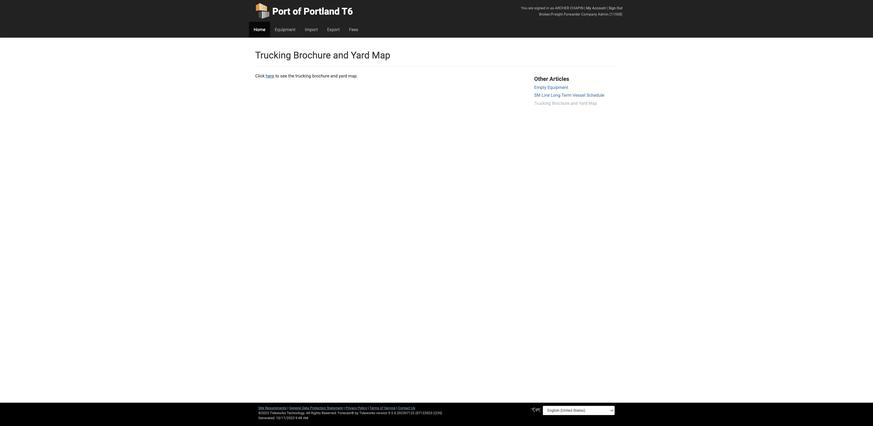 Task type: describe. For each thing, give the bounding box(es) containing it.
term
[[562, 93, 572, 98]]

rights
[[311, 412, 321, 416]]

admin
[[599, 12, 609, 17]]

trucking
[[296, 74, 311, 79]]

map inside "click here to see the trucking brochure and yard map. other articles empty equipment sm line long term vessel schedule trucking brochure and yard map"
[[589, 101, 598, 106]]

| up tideworks
[[368, 407, 369, 411]]

brochure inside "click here to see the trucking brochure and yard map. other articles empty equipment sm line long term vessel schedule trucking brochure and yard map"
[[553, 101, 570, 106]]

policy
[[358, 407, 367, 411]]

site requirements link
[[259, 407, 287, 411]]

privacy policy link
[[346, 407, 367, 411]]

tideworks
[[360, 412, 376, 416]]

all
[[306, 412, 310, 416]]

us
[[412, 407, 416, 411]]

import
[[305, 27, 318, 32]]

port of portland t6 link
[[255, 0, 353, 22]]

service
[[385, 407, 396, 411]]

port
[[273, 6, 291, 17]]

my
[[587, 6, 592, 10]]

10/17/2023
[[276, 417, 295, 421]]

sign out link
[[609, 6, 623, 10]]

0 vertical spatial of
[[293, 6, 302, 17]]

broker/freight
[[540, 12, 563, 17]]

9.5.0.202307122
[[389, 412, 415, 416]]

yard
[[339, 74, 347, 79]]

articles
[[550, 76, 570, 82]]

as
[[551, 6, 555, 10]]

signed
[[535, 6, 546, 10]]

site
[[259, 407, 265, 411]]

are
[[529, 6, 534, 10]]

long
[[551, 93, 561, 98]]

map.
[[348, 74, 358, 79]]

| left general
[[288, 407, 289, 411]]

click here to see the trucking brochure and yard map. other articles empty equipment sm line long term vessel schedule trucking brochure and yard map
[[255, 74, 605, 106]]

2235)
[[434, 412, 443, 416]]

version
[[377, 412, 388, 416]]

export
[[327, 27, 340, 32]]

0 vertical spatial brochure
[[294, 50, 331, 61]]

(11508)
[[610, 12, 623, 17]]

0 horizontal spatial yard
[[351, 50, 370, 61]]

sm line long term vessel schedule link
[[535, 93, 605, 98]]

| up forecast®
[[344, 407, 345, 411]]

yard inside "click here to see the trucking brochure and yard map. other articles empty equipment sm line long term vessel schedule trucking brochure and yard map"
[[579, 101, 588, 106]]

fees
[[349, 27, 359, 32]]

see
[[281, 74, 287, 79]]

brochure
[[312, 74, 330, 79]]

forecast®
[[338, 412, 354, 416]]

generated:
[[259, 417, 275, 421]]

schedule
[[587, 93, 605, 98]]

general
[[289, 407, 301, 411]]

export button
[[323, 22, 345, 37]]

sign
[[609, 6, 616, 10]]



Task type: locate. For each thing, give the bounding box(es) containing it.
to
[[276, 74, 279, 79]]

import button
[[300, 22, 323, 37]]

trucking brochure and yard map
[[255, 50, 391, 61]]

equipment
[[275, 27, 296, 32], [548, 85, 569, 90]]

0 vertical spatial map
[[372, 50, 391, 61]]

protection
[[310, 407, 326, 411]]

you are signed in as archer chapin | my account | sign out broker/freight forwarder company admin (11508)
[[522, 6, 623, 17]]

1 horizontal spatial yard
[[579, 101, 588, 106]]

equipment inside "click here to see the trucking brochure and yard map. other articles empty equipment sm line long term vessel schedule trucking brochure and yard map"
[[548, 85, 569, 90]]

1 horizontal spatial of
[[381, 407, 384, 411]]

equipment up long
[[548, 85, 569, 90]]

0 horizontal spatial of
[[293, 6, 302, 17]]

brochure down long
[[553, 101, 570, 106]]

reserved.
[[322, 412, 337, 416]]

equipment button
[[270, 22, 300, 37]]

company
[[582, 12, 598, 17]]

terms of service link
[[370, 407, 396, 411]]

vessel
[[573, 93, 586, 98]]

trucking down 'line'
[[535, 101, 551, 106]]

forwarder
[[564, 12, 581, 17]]

home button
[[249, 22, 270, 37]]

9:48
[[296, 417, 302, 421]]

of right port
[[293, 6, 302, 17]]

requirements
[[265, 407, 287, 411]]

the
[[288, 74, 295, 79]]

t6
[[342, 6, 353, 17]]

of inside site requirements | general data protection statement | privacy policy | terms of service | contact us ©2023 tideworks technology. all rights reserved. forecast® by tideworks version 9.5.0.202307122 (07122023-2235) generated: 10/17/2023 9:48 am
[[381, 407, 384, 411]]

0 vertical spatial trucking
[[255, 50, 291, 61]]

in
[[547, 6, 550, 10]]

click
[[255, 74, 265, 79]]

1 horizontal spatial trucking
[[535, 101, 551, 106]]

other
[[535, 76, 549, 82]]

1 vertical spatial equipment
[[548, 85, 569, 90]]

here
[[266, 74, 274, 79]]

1 vertical spatial trucking
[[535, 101, 551, 106]]

and down sm line long term vessel schedule link
[[571, 101, 578, 106]]

brochure
[[294, 50, 331, 61], [553, 101, 570, 106]]

of
[[293, 6, 302, 17], [381, 407, 384, 411]]

(07122023-
[[416, 412, 434, 416]]

equipment down port
[[275, 27, 296, 32]]

0 horizontal spatial equipment
[[275, 27, 296, 32]]

yard down vessel
[[579, 101, 588, 106]]

site requirements | general data protection statement | privacy policy | terms of service | contact us ©2023 tideworks technology. all rights reserved. forecast® by tideworks version 9.5.0.202307122 (07122023-2235) generated: 10/17/2023 9:48 am
[[259, 407, 443, 421]]

| up 9.5.0.202307122 on the left bottom of the page
[[397, 407, 398, 411]]

technology.
[[287, 412, 306, 416]]

terms
[[370, 407, 380, 411]]

0 vertical spatial yard
[[351, 50, 370, 61]]

account
[[593, 6, 606, 10]]

yard up 'map.'
[[351, 50, 370, 61]]

statement
[[327, 407, 343, 411]]

|
[[585, 6, 586, 10], [607, 6, 608, 10], [288, 407, 289, 411], [344, 407, 345, 411], [368, 407, 369, 411], [397, 407, 398, 411]]

0 horizontal spatial trucking
[[255, 50, 291, 61]]

chapin
[[571, 6, 584, 10]]

0 horizontal spatial map
[[372, 50, 391, 61]]

fees button
[[345, 22, 363, 37]]

0 vertical spatial and
[[333, 50, 349, 61]]

archer
[[556, 6, 570, 10]]

equipment inside popup button
[[275, 27, 296, 32]]

0 horizontal spatial brochure
[[294, 50, 331, 61]]

1 vertical spatial yard
[[579, 101, 588, 106]]

general data protection statement link
[[289, 407, 343, 411]]

trucking inside "click here to see the trucking brochure and yard map. other articles empty equipment sm line long term vessel schedule trucking brochure and yard map"
[[535, 101, 551, 106]]

©2023 tideworks
[[259, 412, 286, 416]]

2 vertical spatial and
[[571, 101, 578, 106]]

1 horizontal spatial map
[[589, 101, 598, 106]]

1 vertical spatial and
[[331, 74, 338, 79]]

my account link
[[587, 6, 606, 10]]

yard
[[351, 50, 370, 61], [579, 101, 588, 106]]

privacy
[[346, 407, 357, 411]]

out
[[617, 6, 623, 10]]

and
[[333, 50, 349, 61], [331, 74, 338, 79], [571, 101, 578, 106]]

home
[[254, 27, 266, 32]]

1 vertical spatial of
[[381, 407, 384, 411]]

trucking up "here" link
[[255, 50, 291, 61]]

empty
[[535, 85, 547, 90]]

portland
[[304, 6, 340, 17]]

sm
[[535, 93, 541, 98]]

data
[[302, 407, 309, 411]]

by
[[355, 412, 359, 416]]

1 horizontal spatial brochure
[[553, 101, 570, 106]]

am
[[303, 417, 309, 421]]

0 vertical spatial equipment
[[275, 27, 296, 32]]

| left my
[[585, 6, 586, 10]]

map
[[372, 50, 391, 61], [589, 101, 598, 106]]

you
[[522, 6, 528, 10]]

and up yard at left
[[333, 50, 349, 61]]

port of portland t6
[[273, 6, 353, 17]]

trucking
[[255, 50, 291, 61], [535, 101, 551, 106]]

line
[[542, 93, 550, 98]]

empty equipment link
[[535, 85, 569, 90]]

and left yard at left
[[331, 74, 338, 79]]

contact us link
[[399, 407, 416, 411]]

1 vertical spatial brochure
[[553, 101, 570, 106]]

brochure up the brochure
[[294, 50, 331, 61]]

of up version
[[381, 407, 384, 411]]

1 horizontal spatial equipment
[[548, 85, 569, 90]]

| left sign
[[607, 6, 608, 10]]

1 vertical spatial map
[[589, 101, 598, 106]]

here link
[[266, 74, 274, 79]]

contact
[[399, 407, 411, 411]]



Task type: vqa. For each thing, say whether or not it's contained in the screenshot.
and
yes



